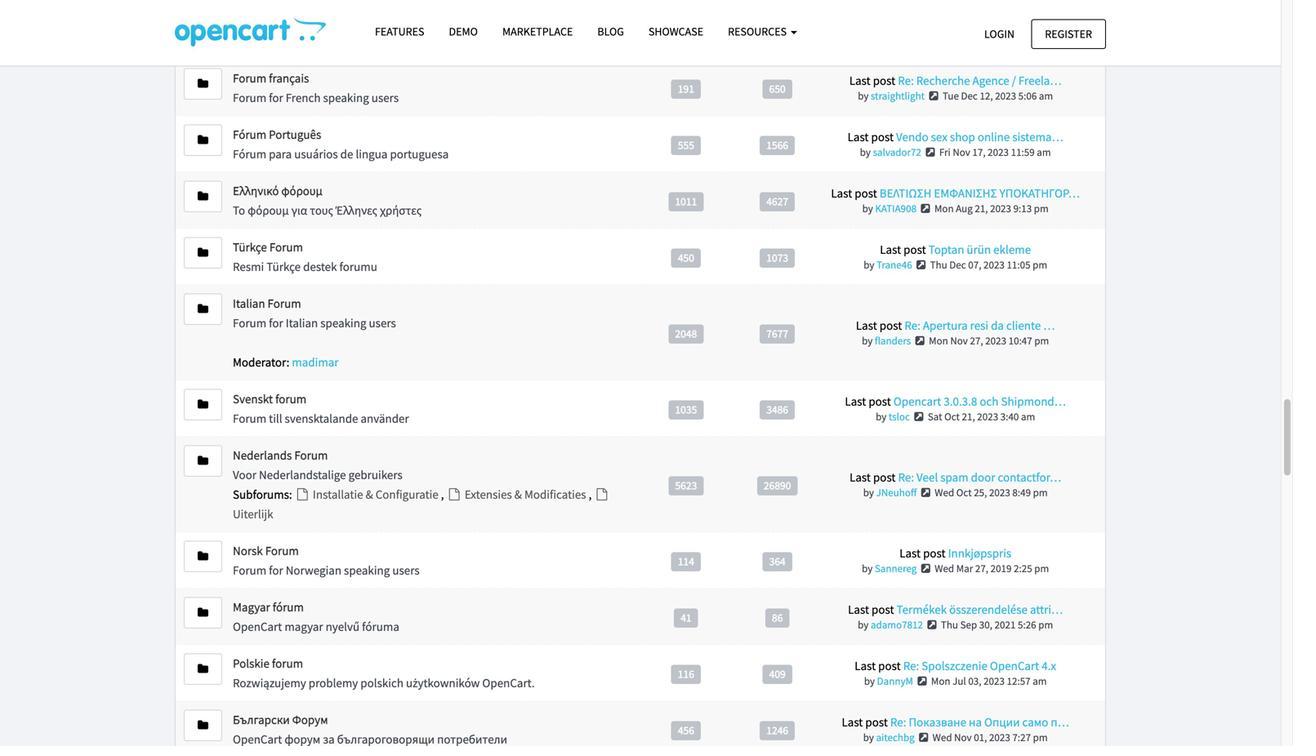 Task type: vqa. For each thing, say whether or not it's contained in the screenshot.


Task type: describe. For each thing, give the bounding box(es) containing it.
de for usuários
[[341, 146, 353, 162]]

register
[[1045, 27, 1093, 41]]

innkjøpspris link
[[949, 546, 1012, 561]]

pm for re: apertura resi da cliente …
[[1035, 334, 1050, 348]]

tue dec 12, 2023 5:06 am
[[943, 89, 1054, 102]]

last for last post vendo sex shop online sistema…
[[848, 129, 869, 145]]

post for re: apertura resi da cliente …
[[880, 318, 902, 333]]

mon for εμφανισης
[[935, 202, 954, 215]]

showcase link
[[637, 17, 716, 46]]

by for last post re: spolszczenie opencart 4.x
[[865, 675, 875, 688]]

1 horizontal spatial italian
[[286, 315, 318, 331]]

view the latest post image for opencart
[[912, 412, 926, 422]]

dannym link
[[877, 675, 914, 688]]

view the latest post image for показване
[[917, 733, 931, 744]]

by for last post re: recherche agence / freela…
[[858, 89, 869, 102]]

norsk
[[233, 543, 263, 559]]

2023 for на
[[990, 731, 1011, 745]]

norsk forum image
[[198, 551, 208, 563]]

forum left français
[[233, 70, 267, 86]]

fri nov 17, 2023 11:59 am
[[940, 145, 1051, 159]]

termékek
[[897, 602, 947, 618]]

pm for innkjøpspris
[[1035, 562, 1050, 576]]

mar
[[957, 562, 974, 576]]

by straightlight
[[858, 89, 925, 102]]

usuários
[[294, 146, 338, 162]]

till
[[269, 411, 282, 427]]

dire…
[[1032, 16, 1064, 32]]

364
[[770, 555, 786, 569]]

view the latest post image for veel
[[919, 488, 933, 498]]

post for termékek összerendelése attri…
[[872, 602, 895, 618]]

polskie forum image
[[198, 664, 208, 675]]

07,
[[969, 258, 982, 272]]

wed oct 25, 2023 8:49 pm
[[935, 486, 1048, 500]]

ekleme
[[994, 242, 1031, 257]]

9:13
[[1014, 202, 1032, 215]]

456
[[678, 724, 695, 738]]

mon for spolszczenie
[[932, 675, 951, 688]]

& for extensies
[[515, 487, 522, 503]]

forum down "türkçe forum resmi türkçe destek forumu"
[[268, 296, 301, 311]]

oct for 3.0.3.8
[[945, 410, 960, 424]]

recherche
[[917, 73, 971, 88]]

wed nov 01, 2023 7:27 pm
[[933, 731, 1048, 745]]

опции
[[985, 715, 1020, 731]]

użytkowników
[[406, 676, 480, 691]]

български форум image
[[198, 720, 208, 732]]

foro español image
[[198, 22, 208, 33]]

forum inside svenskt forum forum till svensktalande använder
[[233, 411, 267, 427]]

usuarios
[[284, 33, 328, 49]]

türkçe forum image
[[198, 247, 208, 259]]

uiterlijk link
[[233, 487, 610, 522]]

hispana
[[377, 33, 417, 49]]

last post toptan ürün ekleme
[[880, 242, 1031, 257]]

post for re: recherche agence / freela…
[[873, 73, 896, 88]]

italian forum image
[[198, 304, 208, 315]]

17,
[[973, 145, 986, 159]]

uiterlijk
[[233, 507, 273, 522]]

pm for termékek összerendelése attri…
[[1039, 619, 1054, 632]]

by for last post innkjøpspris
[[862, 562, 873, 576]]

tue
[[943, 89, 959, 102]]

view the latest post image for vendo
[[924, 147, 938, 158]]

opencart
[[894, 394, 942, 409]]

by for last post toptan ürün ekleme
[[864, 258, 875, 272]]

file o image for uiterlijk
[[594, 489, 610, 501]]

41
[[681, 611, 692, 625]]

fri
[[940, 145, 951, 159]]

mon jul 03, 2023 12:57 am
[[932, 675, 1047, 688]]

by trane46
[[864, 258, 913, 272]]

2023 for ekleme
[[984, 258, 1005, 272]]

forum inside nederlands forum voor nederlandstalige gebruikers
[[294, 448, 328, 463]]

191
[[678, 82, 695, 96]]

pm for toptan ürün ekleme
[[1033, 258, 1048, 272]]

2023 for resi
[[986, 334, 1007, 348]]

by for last post re: veel spam door contactfor…
[[864, 486, 874, 500]]

3486
[[767, 403, 789, 417]]

sistema…
[[1013, 129, 1064, 145]]

users for italian forum forum for italian speaking users
[[369, 315, 396, 331]]

dec for recherche
[[961, 89, 978, 102]]

features
[[375, 24, 425, 39]]

86
[[772, 611, 783, 625]]

wed for innkjøpspris
[[935, 562, 955, 576]]

wed for re: veel spam door contactfor…
[[935, 486, 955, 500]]

for for norwegian
[[269, 563, 283, 579]]

nederlands
[[233, 448, 292, 463]]

2 foro from the top
[[233, 33, 256, 49]]

aitechbg
[[877, 731, 915, 745]]

0 horizontal spatial italian
[[233, 296, 265, 311]]

sat inside problema carpeta tmp del dire… sat dec 09, 2023 10:09 am
[[944, 33, 959, 46]]

összerendelése
[[950, 602, 1028, 618]]

ελληνικό φόρουμ image
[[198, 191, 208, 202]]

italian forum link
[[233, 296, 301, 311]]

svenskt forum link
[[233, 391, 307, 407]]

555
[[678, 138, 695, 152]]

view the latest post image for re:
[[927, 91, 941, 101]]

forum down italian forum link
[[233, 315, 267, 331]]

shipmond…
[[1002, 394, 1066, 409]]

türkçe forum resmi türkçe destek forumu
[[233, 239, 377, 275]]

2023 for υποκατηγορ…
[[991, 202, 1012, 215]]

for for french
[[269, 90, 283, 105]]

nederlands forum voor nederlandstalige gebruikers
[[233, 448, 403, 483]]

spam
[[941, 470, 969, 485]]

salvador72
[[873, 145, 922, 159]]

1 vertical spatial opencart
[[990, 659, 1040, 674]]

adamo7812 link
[[871, 619, 923, 632]]

forum inside "türkçe forum resmi türkçe destek forumu"
[[270, 239, 303, 255]]

para for usuários
[[269, 146, 292, 162]]

re: apertura resi da cliente … link
[[905, 318, 1055, 333]]

katia908
[[876, 202, 917, 215]]

1035
[[675, 403, 697, 417]]

nederlands forum link
[[233, 448, 328, 463]]

re: for re: recherche agence / freela…
[[898, 73, 914, 88]]

0 horizontal spatial sat
[[928, 410, 943, 424]]

by for last post opencart 3.0.3.8 och shipmond…
[[876, 410, 887, 424]]

last for last post re: veel spam door contactfor…
[[850, 470, 871, 485]]

2 fórum from the top
[[233, 146, 267, 162]]

installatie & configuratie
[[310, 487, 441, 503]]

last for last post re: spolszczenie opencart 4.x
[[855, 659, 876, 674]]

login link
[[971, 19, 1029, 49]]

re: for re: показване на опции само п…
[[891, 715, 907, 731]]

rozwiązujemy
[[233, 676, 306, 691]]

pm for re: показване на опции само п…
[[1034, 731, 1048, 745]]

flanders
[[875, 334, 911, 348]]

svenskt
[[233, 391, 273, 407]]

subforums:
[[233, 487, 292, 503]]

french
[[286, 90, 321, 105]]

2023 for opencart
[[984, 675, 1005, 688]]

view the latest post image for összerendelése
[[926, 620, 939, 631]]

само
[[1023, 715, 1049, 731]]

portuguesa
[[390, 146, 449, 162]]

voor
[[233, 467, 257, 483]]

1 foro from the top
[[233, 14, 256, 29]]

re: for re: apertura resi da cliente …
[[905, 318, 921, 333]]

last for last post re: показване на опции само п…
[[842, 715, 863, 731]]

resources link
[[716, 17, 810, 46]]

vendo
[[897, 129, 929, 145]]

450
[[678, 251, 695, 265]]

dec for ürün
[[950, 258, 967, 272]]

post for toptan ürün ekleme
[[904, 242, 926, 257]]

υποκατηγορ…
[[1000, 185, 1080, 201]]

last for last post opencart 3.0.3.8 och shipmond…
[[845, 394, 867, 409]]

2023 for och
[[978, 410, 999, 424]]

post for opencart 3.0.3.8 och shipmond…
[[869, 394, 891, 409]]

post for re: spolszczenie opencart 4.x
[[879, 659, 901, 674]]

jneuhoff link
[[877, 486, 917, 500]]

da
[[991, 318, 1004, 333]]

polskich
[[361, 676, 404, 691]]

last for last post βελτιωση εμφανισης υποκατηγορ…
[[831, 185, 853, 201]]

post for re: показване на опции само п…
[[866, 715, 888, 731]]

view the latest post image for spolszczenie
[[916, 677, 929, 687]]

sex
[[931, 129, 948, 145]]

last for last post re: apertura resi da cliente …
[[856, 318, 878, 333]]

for for italian
[[269, 315, 283, 331]]

am for re: spolszczenie opencart 4.x
[[1033, 675, 1047, 688]]



Task type: locate. For each thing, give the bounding box(es) containing it.
am down "dire…"
[[1044, 33, 1058, 46]]

re: veel spam door contactfor… link
[[899, 470, 1062, 485]]

magyar fórum link
[[233, 600, 304, 615]]

0 vertical spatial users
[[372, 90, 399, 105]]

1 & from the left
[[366, 487, 373, 503]]

post up by katia908
[[855, 185, 878, 201]]

pm for re: veel spam door contactfor…
[[1034, 486, 1048, 500]]

21, for εμφανισης
[[975, 202, 988, 215]]

by left trane46
[[864, 258, 875, 272]]

trane46 link
[[877, 258, 913, 272]]

flanders link
[[875, 334, 911, 348]]

0 vertical spatial fórum
[[233, 127, 267, 142]]

file o image for extensies & modificaties
[[447, 489, 462, 501]]

opencart inside magyar fórum opencart magyar nyelvű fóruma
[[233, 619, 282, 635]]

2 for from the top
[[269, 315, 283, 331]]

am for re: recherche agence / freela…
[[1039, 89, 1054, 102]]

2023 inside problema carpeta tmp del dire… sat dec 09, 2023 10:09 am
[[995, 33, 1016, 46]]

by left straightlight
[[858, 89, 869, 102]]

oct down last post opencart 3.0.3.8 och shipmond…
[[945, 410, 960, 424]]

forum down norsk
[[233, 563, 267, 579]]

para down foro español link
[[259, 33, 282, 49]]

1 horizontal spatial sat
[[944, 33, 959, 46]]

de inside 'foro español foro para usuarios de habla hispana'
[[330, 33, 343, 49]]

opencart up "12:57"
[[990, 659, 1040, 674]]

post up trane46
[[904, 242, 926, 257]]

nov down last post re: apertura resi da cliente … on the right
[[951, 334, 968, 348]]

1 vertical spatial thu
[[941, 619, 959, 632]]

2 vertical spatial nov
[[955, 731, 972, 745]]

re: показване на опции само п… link
[[891, 715, 1070, 731]]

am down 4.x on the bottom right
[[1033, 675, 1047, 688]]

post for re: veel spam door contactfor…
[[874, 470, 896, 485]]

view the latest post image right flanders
[[914, 336, 927, 346]]

by left tsloc link
[[876, 410, 887, 424]]

forum right norsk
[[265, 543, 299, 559]]

by for last post vendo sex shop online sistema…
[[860, 145, 871, 159]]

0 vertical spatial 21,
[[975, 202, 988, 215]]

2023 down tmp
[[995, 33, 1016, 46]]

de inside fórum português fórum para usuários de lingua portuguesa
[[341, 146, 353, 162]]

2023 down och
[[978, 410, 999, 424]]

foro left español
[[233, 14, 256, 29]]

pm for βελτιωση εμφανισης υποκατηγορ…
[[1034, 202, 1049, 215]]

de
[[330, 33, 343, 49], [341, 146, 353, 162]]

view the latest post image for βελτιωση
[[919, 203, 933, 214]]

del
[[1014, 16, 1030, 32]]

27, down 'innkjøpspris'
[[976, 562, 989, 576]]

post for βελτιωση εμφανισης υποκατηγορ…
[[855, 185, 878, 201]]

moderator: madimar
[[233, 355, 339, 370]]

speaking up the madimar
[[321, 315, 367, 331]]

wed
[[935, 486, 955, 500], [935, 562, 955, 576], [933, 731, 953, 745]]

1 vertical spatial for
[[269, 315, 283, 331]]

view the latest post image for innkjøpspris
[[919, 564, 933, 574]]

by left aitechbg
[[864, 731, 874, 745]]

italian down the resmi
[[233, 296, 265, 311]]

marketplace
[[503, 24, 573, 39]]

last for last post termékek összerendelése attri…
[[848, 602, 870, 618]]

1 fórum from the top
[[233, 127, 267, 142]]

2 vertical spatial wed
[[933, 731, 953, 745]]

by left dannym
[[865, 675, 875, 688]]

forum inside polskie forum rozwiązujemy problemy polskich użytkowników opencart.
[[272, 656, 303, 672]]

speaking right "french"
[[323, 90, 369, 105]]

jul
[[953, 675, 967, 688]]

magyar fórum opencart magyar nyelvű fóruma
[[233, 600, 400, 635]]

de left lingua
[[341, 146, 353, 162]]

am down shipmond…
[[1022, 410, 1036, 424]]

0 vertical spatial 27,
[[970, 334, 984, 348]]

2 , from the left
[[589, 487, 594, 503]]

0 vertical spatial wed
[[935, 486, 955, 500]]

11:05
[[1007, 258, 1031, 272]]

1 vertical spatial dec
[[961, 89, 978, 102]]

1 vertical spatial 21,
[[962, 410, 976, 424]]

madimar link
[[292, 355, 339, 370]]

0 vertical spatial türkçe
[[233, 239, 267, 255]]

mon down apertura
[[929, 334, 949, 348]]

by aitechbg
[[864, 731, 915, 745]]

para
[[259, 33, 282, 49], [269, 146, 292, 162]]

0 vertical spatial sat
[[944, 33, 959, 46]]

am down sistema…
[[1037, 145, 1051, 159]]

sep
[[961, 619, 978, 632]]

7:27
[[1013, 731, 1031, 745]]

0 vertical spatial para
[[259, 33, 282, 49]]

nov for apertura
[[951, 334, 968, 348]]

norwegian
[[286, 563, 342, 579]]

1 vertical spatial nov
[[951, 334, 968, 348]]

polskie forum rozwiązujemy problemy polskich użytkowników opencart.
[[233, 656, 535, 691]]

speaking inside forum français forum for french speaking users
[[323, 90, 369, 105]]

last post re: veel spam door contactfor…
[[850, 470, 1062, 485]]

post up by salvador72
[[872, 129, 894, 145]]

0 vertical spatial forum
[[275, 391, 307, 407]]

sat down carpeta
[[944, 33, 959, 46]]

0 vertical spatial dec
[[961, 33, 977, 46]]

27, for re:
[[970, 334, 984, 348]]

italian down italian forum link
[[286, 315, 318, 331]]

by left salvador72 link
[[860, 145, 871, 159]]

nov for показване
[[955, 731, 972, 745]]

& for installatie
[[366, 487, 373, 503]]

post
[[873, 73, 896, 88], [872, 129, 894, 145], [855, 185, 878, 201], [904, 242, 926, 257], [880, 318, 902, 333], [869, 394, 891, 409], [874, 470, 896, 485], [924, 546, 946, 561], [872, 602, 895, 618], [879, 659, 901, 674], [866, 715, 888, 731]]

fóruma
[[362, 619, 400, 635]]

last post termékek összerendelése attri…
[[848, 602, 1063, 618]]

users down hispana
[[372, 90, 399, 105]]

users inside forum français forum for french speaking users
[[372, 90, 399, 105]]

by
[[858, 89, 869, 102], [860, 145, 871, 159], [863, 202, 873, 215], [864, 258, 875, 272], [862, 334, 873, 348], [876, 410, 887, 424], [864, 486, 874, 500], [862, 562, 873, 576], [858, 619, 869, 632], [865, 675, 875, 688], [864, 731, 874, 745]]

norsk forum forum for norwegian speaking users
[[233, 543, 420, 579]]

pm down само
[[1034, 731, 1048, 745]]

pm down attri…
[[1039, 619, 1054, 632]]

last for last post toptan ürün ekleme
[[880, 242, 902, 257]]

forum up rozwiązujemy
[[272, 656, 303, 672]]

for inside norsk forum forum for norwegian speaking users
[[269, 563, 283, 579]]

users for forum français forum for french speaking users
[[372, 90, 399, 105]]

forum français link
[[233, 70, 309, 86]]

2019
[[991, 562, 1012, 576]]

30,
[[980, 619, 993, 632]]

forum inside svenskt forum forum till svensktalande använder
[[275, 391, 307, 407]]

problemy
[[309, 676, 358, 691]]

türkçe down türkçe forum link on the left of page
[[267, 259, 301, 275]]

by left flanders link
[[862, 334, 873, 348]]

0 horizontal spatial opencart
[[233, 619, 282, 635]]

speaking right norwegian
[[344, 563, 390, 579]]

0 vertical spatial oct
[[945, 410, 960, 424]]

foro español foro para usuarios de habla hispana
[[233, 14, 417, 49]]

sannereg link
[[875, 562, 917, 576]]

magyar fórum image
[[198, 608, 208, 619]]

by for last post termékek összerendelése attri…
[[858, 619, 869, 632]]

problema carpeta tmp del dire… sat dec 09, 2023 10:09 am
[[897, 16, 1064, 46]]

0 vertical spatial de
[[330, 33, 343, 49]]

forum down "svenskt"
[[233, 411, 267, 427]]

file o image
[[295, 489, 310, 501]]

2:25
[[1014, 562, 1033, 576]]

1 horizontal spatial opencart
[[990, 659, 1040, 674]]

п…
[[1051, 715, 1070, 731]]

21, down the βελτιωση εμφανισης υποκατηγορ… link
[[975, 202, 988, 215]]

view the latest post image down 'βελτιωση'
[[919, 203, 933, 214]]

показване
[[909, 715, 967, 731]]

1 vertical spatial de
[[341, 146, 353, 162]]

2023 down the опции
[[990, 731, 1011, 745]]

nov for sex
[[953, 145, 971, 159]]

thu sep 30, 2021 5:26 pm
[[941, 619, 1054, 632]]

am for opencart 3.0.3.8 och shipmond…
[[1022, 410, 1036, 424]]

wed for re: показване на опции само п…
[[933, 731, 953, 745]]

by left sannereg "link"
[[862, 562, 873, 576]]

sat oct 21, 2023 3:40 am
[[928, 410, 1036, 424]]

foro
[[233, 14, 256, 29], [233, 33, 256, 49]]

mon down last post βελτιωση εμφανισης υποκατηγορ… at the right of page
[[935, 202, 954, 215]]

0 vertical spatial opencart
[[233, 619, 282, 635]]

post up by straightlight at the top of page
[[873, 73, 896, 88]]

1 vertical spatial users
[[369, 315, 396, 331]]

for down norsk forum link
[[269, 563, 283, 579]]

2 vertical spatial speaking
[[344, 563, 390, 579]]

showcase
[[649, 24, 704, 39]]

view the latest post image right sannereg
[[919, 564, 933, 574]]

file o image right modificaties
[[594, 489, 610, 501]]

post up by adamo7812
[[872, 602, 895, 618]]

0 vertical spatial φόρουμ
[[281, 183, 323, 199]]

by for last post re: apertura resi da cliente …
[[862, 334, 873, 348]]

2023 down online
[[988, 145, 1009, 159]]

1 vertical spatial forum
[[272, 656, 303, 672]]

para down the fórum português link
[[269, 146, 292, 162]]

oct for veel
[[957, 486, 972, 500]]

thu down 'toptan' at the right top of page
[[931, 258, 948, 272]]

0 horizontal spatial &
[[366, 487, 373, 503]]

last post re: spolszczenie opencart 4.x
[[855, 659, 1057, 674]]

1 vertical spatial türkçe
[[267, 259, 301, 275]]

0 horizontal spatial ,
[[441, 487, 447, 503]]

1 file o image from the left
[[447, 489, 462, 501]]

3:40
[[1001, 410, 1019, 424]]

nederlands forum image
[[198, 456, 208, 467]]

am down 'freela…'
[[1039, 89, 1054, 102]]

carpeta
[[949, 16, 988, 32]]

27, down resi
[[970, 334, 984, 348]]

mon left jul
[[932, 675, 951, 688]]

de for usuarios
[[330, 33, 343, 49]]

ελληνικό φόρουμ link
[[233, 183, 323, 199]]

1 vertical spatial para
[[269, 146, 292, 162]]

3 for from the top
[[269, 563, 283, 579]]

post up by tsloc at the bottom right of the page
[[869, 394, 891, 409]]

0 vertical spatial speaking
[[323, 90, 369, 105]]

oct
[[945, 410, 960, 424], [957, 486, 972, 500]]

view the latest post image right trane46
[[915, 260, 928, 270]]

by salvador72
[[860, 145, 922, 159]]

aug
[[956, 202, 973, 215]]

lingua
[[356, 146, 388, 162]]

svenskt forum image
[[198, 399, 208, 411]]

by for last post βελτιωση εμφανισης υποκατηγορ…
[[863, 202, 873, 215]]

speaking for italian
[[321, 315, 367, 331]]

1 for from the top
[[269, 90, 283, 105]]

τους
[[310, 203, 333, 218]]

re: up straightlight link
[[898, 73, 914, 88]]

destek
[[303, 259, 337, 275]]

post up by aitechbg
[[866, 715, 888, 731]]

och
[[980, 394, 999, 409]]

1 , from the left
[[441, 487, 447, 503]]

de left habla
[[330, 33, 343, 49]]

thu for toptan
[[931, 258, 948, 272]]

2023 for spam
[[990, 486, 1011, 500]]

freela…
[[1019, 73, 1062, 88]]

demo
[[449, 24, 478, 39]]

oct left 25,
[[957, 486, 972, 500]]

blog link
[[585, 17, 637, 46]]

users inside italian forum forum for italian speaking users
[[369, 315, 396, 331]]

на
[[969, 715, 982, 731]]

last post re: показване на опции само п…
[[842, 715, 1070, 731]]

post up flanders
[[880, 318, 902, 333]]

2023 down /
[[996, 89, 1017, 102]]

dec down last post toptan ürün ekleme
[[950, 258, 967, 272]]

for inside forum français forum for french speaking users
[[269, 90, 283, 105]]

114
[[678, 555, 695, 569]]

2 vertical spatial dec
[[950, 258, 967, 272]]

opencart down magyar in the left bottom of the page
[[233, 619, 282, 635]]

2023 for agence
[[996, 89, 1017, 102]]

2023 for shop
[[988, 145, 1009, 159]]

resi
[[971, 318, 989, 333]]

speaking for french
[[323, 90, 369, 105]]

21,
[[975, 202, 988, 215], [962, 410, 976, 424]]

dec inside problema carpeta tmp del dire… sat dec 09, 2023 10:09 am
[[961, 33, 977, 46]]

27, for innkjøpspris
[[976, 562, 989, 576]]

speaking inside italian forum forum for italian speaking users
[[321, 315, 367, 331]]

users up fóruma
[[393, 563, 420, 579]]

5623
[[675, 479, 697, 493]]

0 horizontal spatial file o image
[[447, 489, 462, 501]]

0 vertical spatial italian
[[233, 296, 265, 311]]

post up by dannym
[[879, 659, 901, 674]]

by left 'adamo7812' link
[[858, 619, 869, 632]]

26890
[[764, 479, 791, 493]]

21, for 3.0.3.8
[[962, 410, 976, 424]]

last for last post innkjøpspris
[[900, 546, 921, 561]]

, right modificaties
[[589, 487, 594, 503]]

1073
[[767, 251, 789, 265]]

2023 right 25,
[[990, 486, 1011, 500]]

1 vertical spatial oct
[[957, 486, 972, 500]]

am inside problema carpeta tmp del dire… sat dec 09, 2023 10:09 am
[[1044, 33, 1058, 46]]

pm down υποκατηγορ…
[[1034, 202, 1049, 215]]

& right extensies
[[515, 487, 522, 503]]

toptan
[[929, 242, 965, 257]]

5:06
[[1019, 89, 1037, 102]]

português
[[269, 127, 321, 142]]

mon
[[935, 202, 954, 215], [929, 334, 949, 348], [932, 675, 951, 688]]

1 vertical spatial φόρουμ
[[248, 203, 289, 218]]

file o image
[[447, 489, 462, 501], [594, 489, 610, 501]]

25,
[[974, 486, 988, 500]]

italian forum forum for italian speaking users
[[233, 296, 396, 331]]

re: up dannym link
[[904, 659, 920, 674]]

1 vertical spatial foro
[[233, 33, 256, 49]]

by tsloc
[[876, 410, 910, 424]]

använder
[[361, 411, 409, 427]]

dec left 12,
[[961, 89, 978, 102]]

2 & from the left
[[515, 487, 522, 503]]

03,
[[969, 675, 982, 688]]

forum up nederlandstalige
[[294, 448, 328, 463]]

for down italian forum link
[[269, 315, 283, 331]]

2023 right "07,"
[[984, 258, 1005, 272]]

nov down last post re: показване на опции само п…
[[955, 731, 972, 745]]

fórum português image
[[198, 134, 208, 146]]

0 vertical spatial foro
[[233, 14, 256, 29]]

post for vendo sex shop online sistema…
[[872, 129, 894, 145]]

1 horizontal spatial ,
[[589, 487, 594, 503]]

forum for polskie forum
[[272, 656, 303, 672]]

post up by jneuhoff
[[874, 470, 896, 485]]

apertura
[[923, 318, 968, 333]]

resmi
[[233, 259, 264, 275]]

view the latest post image down показване
[[917, 733, 931, 744]]

view the latest post image for apertura
[[914, 336, 927, 346]]

1 horizontal spatial file o image
[[594, 489, 610, 501]]

forum down the για
[[270, 239, 303, 255]]

svenskt forum forum till svensktalande använder
[[233, 391, 409, 427]]

by for last post re: показване на опции само п…
[[864, 731, 874, 745]]

am
[[1044, 33, 1058, 46], [1039, 89, 1054, 102], [1037, 145, 1051, 159], [1022, 410, 1036, 424], [1033, 675, 1047, 688]]

fórum down the fórum português link
[[233, 146, 267, 162]]

dec down carpeta
[[961, 33, 977, 46]]

para inside fórum português fórum para usuários de lingua portuguesa
[[269, 146, 292, 162]]

file o image inside extensies & modificaties link
[[447, 489, 462, 501]]

speaking for norwegian
[[344, 563, 390, 579]]

1566
[[767, 138, 789, 152]]

1 vertical spatial sat
[[928, 410, 943, 424]]

post for innkjøpspris
[[924, 546, 946, 561]]

para for usuarios
[[259, 33, 282, 49]]

01,
[[974, 731, 988, 745]]

forum français image
[[198, 78, 208, 89]]

users for norsk forum forum for norwegian speaking users
[[393, 563, 420, 579]]

φόρουμ down ελληνικό φόρουμ link
[[248, 203, 289, 218]]

1 vertical spatial speaking
[[321, 315, 367, 331]]

mon for apertura
[[929, 334, 949, 348]]

116
[[678, 668, 695, 682]]

1 vertical spatial wed
[[935, 562, 955, 576]]

2023 left 9:13
[[991, 202, 1012, 215]]

2 vertical spatial for
[[269, 563, 283, 579]]

forumu
[[340, 259, 377, 275]]

re: for re: spolszczenie opencart 4.x
[[904, 659, 920, 674]]

forum down forum français link
[[233, 90, 267, 105]]

български форум
[[233, 713, 328, 728]]

moderator:
[[233, 355, 290, 370]]

nederlandstalige
[[259, 467, 346, 483]]

2 vertical spatial users
[[393, 563, 420, 579]]

650
[[770, 82, 786, 96]]

pm right 8:49
[[1034, 486, 1048, 500]]

thu for termékek
[[941, 619, 959, 632]]

2 vertical spatial mon
[[932, 675, 951, 688]]

magyar
[[233, 600, 270, 615]]

türkçe up the resmi
[[233, 239, 267, 255]]

re: up jneuhoff at the right of the page
[[899, 470, 915, 485]]

re: for re: veel spam door contactfor…
[[899, 470, 915, 485]]

1 vertical spatial mon
[[929, 334, 949, 348]]

view the latest post image
[[927, 91, 941, 101], [924, 147, 938, 158], [919, 203, 933, 214], [915, 260, 928, 270], [912, 412, 926, 422], [919, 564, 933, 574]]

1 vertical spatial 27,
[[976, 562, 989, 576]]

view the latest post image for toptan
[[915, 260, 928, 270]]

view the latest post image
[[914, 336, 927, 346], [919, 488, 933, 498], [926, 620, 939, 631], [916, 677, 929, 687], [917, 733, 931, 744]]

for down forum français link
[[269, 90, 283, 105]]

file o image inside uiterlijk link
[[594, 489, 610, 501]]

wed down last post innkjøpspris
[[935, 562, 955, 576]]

forum for svenskt forum
[[275, 391, 307, 407]]

straightlight
[[871, 89, 925, 102]]

view the latest post image left fri
[[924, 147, 938, 158]]

wed down показване
[[933, 731, 953, 745]]

view the latest post image left the 'tue' in the right top of the page
[[927, 91, 941, 101]]

0 vertical spatial nov
[[953, 145, 971, 159]]

1 vertical spatial italian
[[286, 315, 318, 331]]

1 horizontal spatial &
[[515, 487, 522, 503]]

0 vertical spatial for
[[269, 90, 283, 105]]

register link
[[1032, 19, 1107, 49]]

0 vertical spatial thu
[[931, 258, 948, 272]]

re: up flanders
[[905, 318, 921, 333]]

file o image left extensies
[[447, 489, 462, 501]]

0 vertical spatial mon
[[935, 202, 954, 215]]

am for vendo sex shop online sistema…
[[1037, 145, 1051, 159]]

pm down '…'
[[1035, 334, 1050, 348]]

para inside 'foro español foro para usuarios de habla hispana'
[[259, 33, 282, 49]]

speaking inside norsk forum forum for norwegian speaking users
[[344, 563, 390, 579]]

view the latest post image down opencart
[[912, 412, 926, 422]]

1 vertical spatial fórum
[[233, 146, 267, 162]]

users inside norsk forum forum for norwegian speaking users
[[393, 563, 420, 579]]

for inside italian forum forum for italian speaking users
[[269, 315, 283, 331]]

2 file o image from the left
[[594, 489, 610, 501]]



